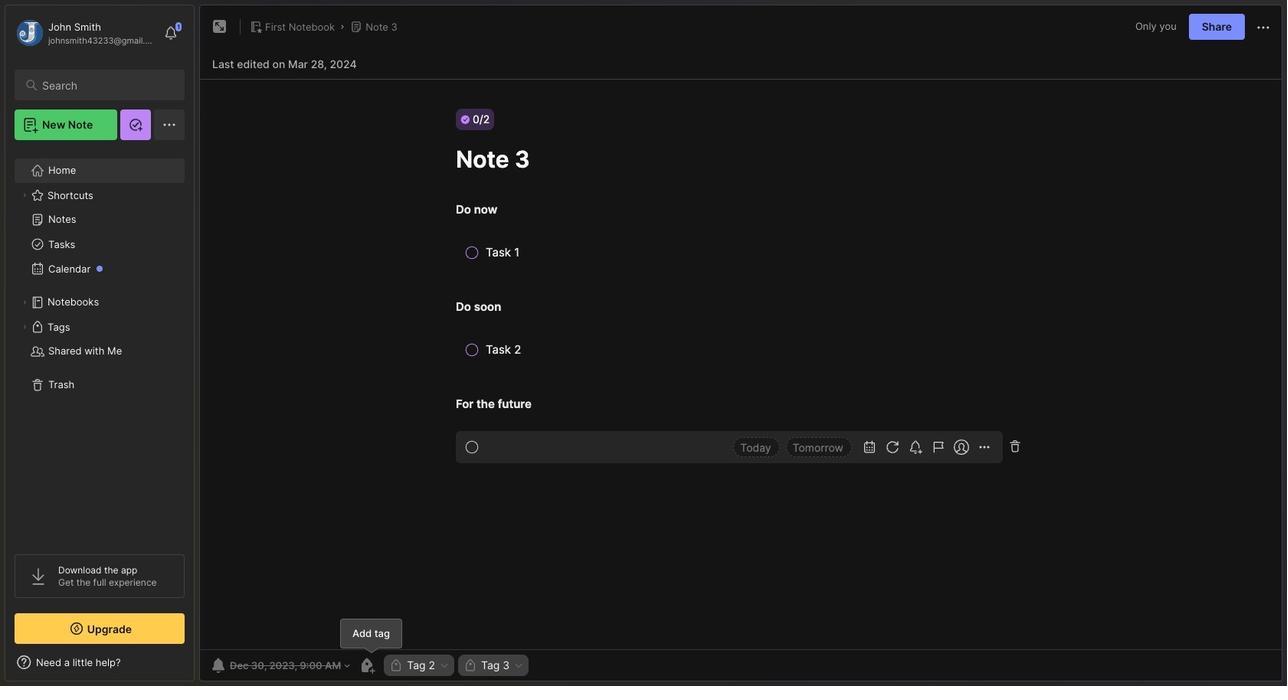 Task type: locate. For each thing, give the bounding box(es) containing it.
Note Editor text field
[[200, 79, 1282, 650]]

more actions image
[[1254, 18, 1273, 37]]

none search field inside the main element
[[42, 76, 171, 94]]

Edit reminder field
[[208, 655, 352, 677]]

More actions field
[[1254, 17, 1273, 37]]

Tag 3 Tag actions field
[[510, 661, 524, 671]]

tree
[[5, 149, 194, 541]]

tooltip
[[340, 619, 402, 654]]

None search field
[[42, 76, 171, 94]]

add tag image
[[358, 657, 376, 675]]

note window element
[[199, 5, 1283, 686]]

Account field
[[15, 18, 156, 48]]

WHAT'S NEW field
[[5, 651, 194, 675]]

tree inside the main element
[[5, 149, 194, 541]]



Task type: describe. For each thing, give the bounding box(es) containing it.
Tag 2 Tag actions field
[[435, 661, 450, 671]]

click to collapse image
[[194, 658, 205, 677]]

Search text field
[[42, 78, 171, 93]]

expand note image
[[211, 18, 229, 36]]

expand notebooks image
[[20, 298, 29, 307]]

main element
[[0, 0, 199, 687]]

expand tags image
[[20, 323, 29, 332]]



Task type: vqa. For each thing, say whether or not it's contained in the screenshot.
Search Box in Main element
yes



